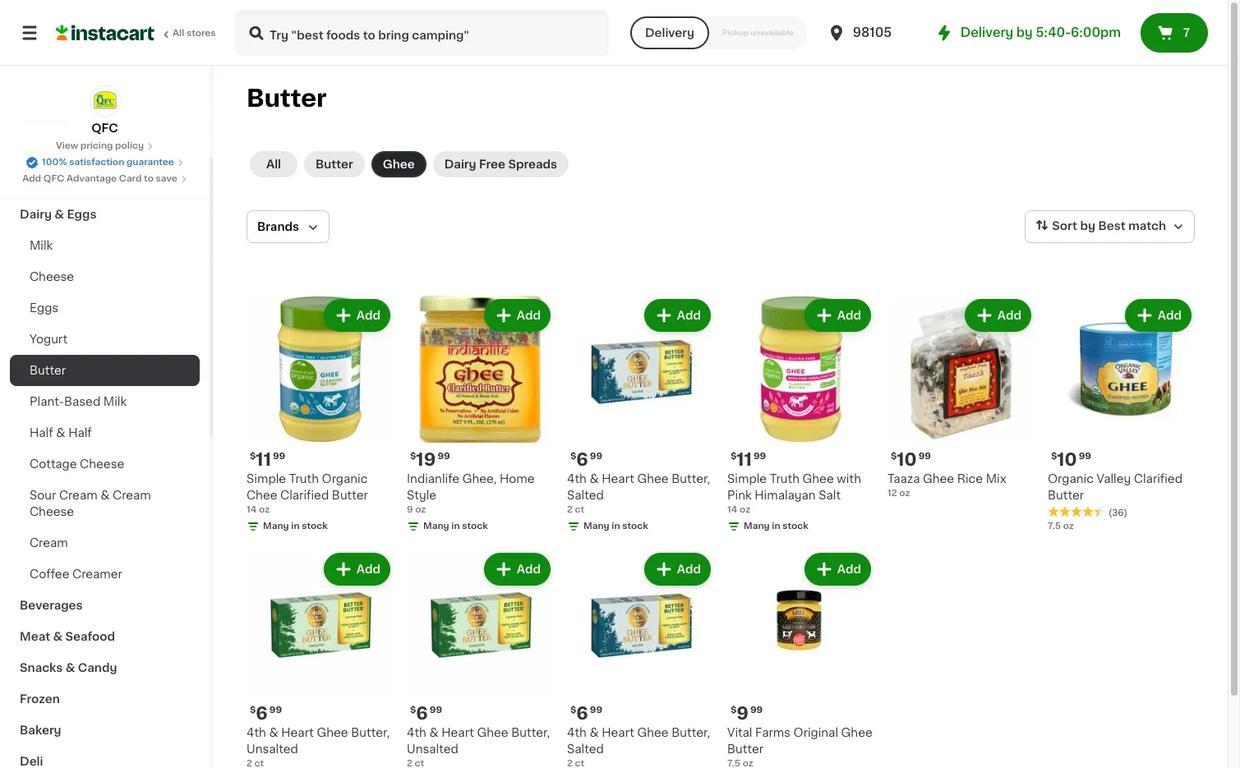 Task type: locate. For each thing, give the bounding box(es) containing it.
$
[[250, 452, 256, 461], [410, 452, 416, 461], [570, 452, 576, 461], [731, 452, 737, 461], [891, 452, 897, 461], [1051, 452, 1057, 461], [250, 706, 256, 715], [410, 706, 416, 715], [570, 706, 576, 715], [731, 706, 737, 715]]

stock for oz
[[462, 522, 488, 531]]

organic inside simple truth organic chee clarified butter 14 oz
[[322, 473, 368, 485]]

100%
[[42, 158, 67, 167]]

2 many from the left
[[423, 522, 449, 531]]

9
[[407, 505, 413, 514], [737, 705, 749, 722]]

$ inside $ 9 99
[[731, 706, 737, 715]]

simple for clarified
[[247, 473, 286, 485]]

0 horizontal spatial by
[[1017, 26, 1033, 39]]

6:00pm
[[1071, 26, 1121, 39]]

0 horizontal spatial half
[[30, 427, 53, 439]]

7 button
[[1141, 13, 1208, 53]]

14 down pink
[[727, 505, 738, 514]]

2 unsalted from the left
[[407, 744, 458, 755]]

farms
[[755, 727, 791, 739]]

plant-based milk link
[[10, 386, 200, 418]]

99 inside $ 9 99
[[750, 706, 763, 715]]

1 organic from the left
[[322, 473, 368, 485]]

5:40-
[[1036, 26, 1071, 39]]

butter down vital on the bottom of the page
[[727, 744, 764, 755]]

many for himalayan
[[744, 522, 770, 531]]

$ 10 99 up taaza
[[891, 451, 931, 468]]

ghee inside "taaza ghee rice mix 12 oz"
[[923, 473, 954, 485]]

2 salted from the top
[[567, 744, 604, 755]]

1 horizontal spatial butter link
[[304, 151, 365, 178]]

many down 'ct'
[[584, 522, 610, 531]]

butter
[[247, 86, 327, 110], [316, 159, 353, 170], [30, 365, 66, 376], [332, 490, 368, 501], [1048, 490, 1084, 501], [727, 744, 764, 755]]

$ 6 99
[[570, 451, 603, 468], [250, 705, 282, 722], [410, 705, 442, 722], [570, 705, 603, 722]]

eggs link
[[10, 293, 200, 324]]

milk right based
[[103, 396, 127, 408]]

3 many from the left
[[584, 522, 610, 531]]

1 vertical spatial clarified
[[280, 490, 329, 501]]

0 vertical spatial eggs
[[67, 209, 97, 220]]

ghee inside simple truth ghee with pink himalayan salt 14 oz
[[803, 473, 834, 485]]

butter inside organic valley clarified butter
[[1048, 490, 1084, 501]]

0 vertical spatial qfc
[[91, 122, 118, 134]]

oz right 7.5
[[1063, 522, 1074, 531]]

7
[[1183, 27, 1190, 39]]

cottage
[[30, 459, 77, 470]]

1 $ 10 99 from the left
[[891, 451, 931, 468]]

all
[[173, 29, 184, 38], [266, 159, 281, 170]]

0 horizontal spatial 4th & heart ghee butter, unsalted
[[247, 727, 390, 755]]

& inside "sour cream & cream cheese"
[[100, 490, 110, 501]]

unsalted
[[247, 744, 298, 755], [407, 744, 458, 755]]

0 horizontal spatial organic
[[322, 473, 368, 485]]

cream down the cottage cheese link
[[113, 490, 151, 501]]

1 horizontal spatial by
[[1080, 220, 1096, 232]]

3 stock from the left
[[622, 522, 648, 531]]

1 vertical spatial eggs
[[30, 302, 58, 314]]

stores
[[187, 29, 216, 38]]

Search field
[[237, 12, 607, 54]]

3 many in stock from the left
[[584, 522, 648, 531]]

0 vertical spatial by
[[1017, 26, 1033, 39]]

& inside 4th & heart ghee butter, salted 2 ct
[[590, 473, 599, 485]]

0 vertical spatial dairy
[[444, 159, 476, 170]]

0 horizontal spatial eggs
[[30, 302, 58, 314]]

11 for simple truth ghee with pink himalayan salt
[[737, 451, 752, 468]]

2 10 from the left
[[1057, 451, 1077, 468]]

$ 10 99 for organic valley clarified butter
[[1051, 451, 1091, 468]]

1 vertical spatial salted
[[567, 744, 604, 755]]

product group containing 19
[[407, 296, 554, 537]]

oz down style
[[415, 505, 426, 514]]

2 14 from the left
[[727, 505, 738, 514]]

4 many from the left
[[744, 522, 770, 531]]

2 11 from the left
[[737, 451, 752, 468]]

2 vertical spatial cheese
[[30, 506, 74, 518]]

1 unsalted from the left
[[247, 744, 298, 755]]

sort by
[[1052, 220, 1096, 232]]

4 in from the left
[[772, 522, 780, 531]]

frozen
[[20, 694, 60, 705]]

1 vertical spatial 9
[[737, 705, 749, 722]]

half down plant-based milk
[[68, 427, 92, 439]]

1 horizontal spatial 10
[[1057, 451, 1077, 468]]

2 half from the left
[[68, 427, 92, 439]]

0 vertical spatial 9
[[407, 505, 413, 514]]

dairy & eggs
[[20, 209, 97, 220]]

$ 19 99
[[410, 451, 450, 468]]

simple inside simple truth ghee with pink himalayan salt 14 oz
[[727, 473, 767, 485]]

salt
[[819, 490, 841, 501]]

1 $ 11 99 from the left
[[250, 451, 285, 468]]

1 horizontal spatial $ 11 99
[[731, 451, 766, 468]]

simple up chee on the bottom of the page
[[247, 473, 286, 485]]

many in stock down 4th & heart ghee butter, salted 2 ct on the bottom of the page
[[584, 522, 648, 531]]

9 down style
[[407, 505, 413, 514]]

original
[[794, 727, 838, 739]]

stock inside product group
[[462, 522, 488, 531]]

&
[[54, 209, 64, 220], [56, 427, 65, 439], [590, 473, 599, 485], [100, 490, 110, 501], [53, 631, 63, 643], [66, 662, 75, 674], [269, 727, 278, 739], [429, 727, 439, 739], [590, 727, 599, 739]]

many down style
[[423, 522, 449, 531]]

14 inside simple truth organic chee clarified butter 14 oz
[[247, 505, 257, 514]]

12
[[888, 489, 897, 498]]

many down pink
[[744, 522, 770, 531]]

2 $ 11 99 from the left
[[731, 451, 766, 468]]

0 horizontal spatial dairy
[[20, 209, 52, 220]]

heart
[[602, 473, 634, 485], [281, 727, 314, 739], [442, 727, 474, 739], [602, 727, 634, 739]]

indianlife ghee, home style 9 oz
[[407, 473, 535, 514]]

$ 10 99 up organic valley clarified butter on the right bottom
[[1051, 451, 1091, 468]]

0 horizontal spatial all
[[173, 29, 184, 38]]

0 vertical spatial cheese
[[30, 271, 74, 283]]

in down himalayan
[[772, 522, 780, 531]]

eggs inside dairy & eggs link
[[67, 209, 97, 220]]

1 many in stock from the left
[[263, 522, 328, 531]]

produce
[[20, 178, 70, 189]]

0 vertical spatial salted
[[567, 490, 604, 501]]

oz down chee on the bottom of the page
[[259, 505, 270, 514]]

1 vertical spatial all
[[266, 159, 281, 170]]

0 horizontal spatial unsalted
[[247, 744, 298, 755]]

organic inside organic valley clarified butter
[[1048, 473, 1094, 485]]

1 simple from the left
[[247, 473, 286, 485]]

100% satisfaction guarantee button
[[26, 153, 184, 169]]

stock for salted
[[622, 522, 648, 531]]

half down plant-
[[30, 427, 53, 439]]

meat & seafood link
[[10, 621, 200, 653]]

sort
[[1052, 220, 1078, 232]]

stock down 4th & heart ghee butter, salted 2 ct on the bottom of the page
[[622, 522, 648, 531]]

butter, inside 4th & heart ghee butter, salted 2 ct
[[672, 473, 710, 485]]

cheese down milk link
[[30, 271, 74, 283]]

rice
[[957, 473, 983, 485]]

dairy left free
[[444, 159, 476, 170]]

0 horizontal spatial delivery
[[645, 27, 695, 39]]

0 horizontal spatial milk
[[30, 240, 53, 251]]

1 horizontal spatial simple
[[727, 473, 767, 485]]

14 down chee on the bottom of the page
[[247, 505, 257, 514]]

stock down simple truth ghee with pink himalayan salt 14 oz
[[783, 522, 809, 531]]

1 vertical spatial dairy
[[20, 209, 52, 220]]

1 horizontal spatial half
[[68, 427, 92, 439]]

1 horizontal spatial milk
[[103, 396, 127, 408]]

simple up pink
[[727, 473, 767, 485]]

2 in from the left
[[451, 522, 460, 531]]

eggs down the 'advantage'
[[67, 209, 97, 220]]

ghee inside 4th & heart ghee butter, salted 2 ct
[[637, 473, 669, 485]]

$ 11 99 up pink
[[731, 451, 766, 468]]

many in stock for oz
[[423, 522, 488, 531]]

add button
[[325, 301, 389, 330], [486, 301, 549, 330], [646, 301, 709, 330], [806, 301, 870, 330], [966, 301, 1030, 330], [1127, 301, 1190, 330], [325, 555, 389, 584], [486, 555, 549, 584], [646, 555, 709, 584], [806, 555, 870, 584]]

1 stock from the left
[[302, 522, 328, 531]]

Best match Sort by field
[[1025, 210, 1195, 243]]

by inside field
[[1080, 220, 1096, 232]]

★★★★★
[[1048, 506, 1105, 518], [1048, 506, 1105, 518]]

stock down simple truth organic chee clarified butter 14 oz
[[302, 522, 328, 531]]

sour cream & cream cheese link
[[10, 480, 200, 528]]

in down indianlife ghee, home style 9 oz
[[451, 522, 460, 531]]

many for butter
[[263, 522, 289, 531]]

dairy for dairy free spreads
[[444, 159, 476, 170]]

brands button
[[247, 210, 330, 243]]

butter up all link
[[247, 86, 327, 110]]

eggs up yogurt
[[30, 302, 58, 314]]

$ 9 99
[[731, 705, 763, 722]]

vital farms original ghee butter
[[727, 727, 873, 755]]

pricing
[[80, 141, 113, 150]]

truth
[[289, 473, 319, 485], [770, 473, 800, 485]]

in for himalayan
[[772, 522, 780, 531]]

3 in from the left
[[612, 522, 620, 531]]

ghee inside vital farms original ghee butter
[[841, 727, 873, 739]]

4 many in stock from the left
[[744, 522, 809, 531]]

thanksgiving
[[20, 146, 98, 158]]

1 truth from the left
[[289, 473, 319, 485]]

by left 5:40-
[[1017, 26, 1033, 39]]

2 simple from the left
[[727, 473, 767, 485]]

coffee creamer link
[[10, 559, 200, 590]]

cheese down sour at the left bottom of the page
[[30, 506, 74, 518]]

0 vertical spatial milk
[[30, 240, 53, 251]]

0 horizontal spatial clarified
[[280, 490, 329, 501]]

truth inside simple truth organic chee clarified butter 14 oz
[[289, 473, 319, 485]]

0 horizontal spatial 11
[[256, 451, 271, 468]]

9 up vital on the bottom of the page
[[737, 705, 749, 722]]

1 horizontal spatial organic
[[1048, 473, 1094, 485]]

oz right 12
[[899, 489, 910, 498]]

qfc down the 100%
[[43, 174, 64, 183]]

0 horizontal spatial 10
[[897, 451, 917, 468]]

thanksgiving link
[[10, 136, 200, 168]]

many in stock down indianlife ghee, home style 9 oz
[[423, 522, 488, 531]]

all for all stores
[[173, 29, 184, 38]]

1 horizontal spatial eggs
[[67, 209, 97, 220]]

delivery for delivery
[[645, 27, 695, 39]]

10 up taaza
[[897, 451, 917, 468]]

milk down dairy & eggs on the left top of the page
[[30, 240, 53, 251]]

oz
[[899, 489, 910, 498], [259, 505, 270, 514], [415, 505, 426, 514], [740, 505, 751, 514], [1063, 522, 1074, 531]]

in down 4th & heart ghee butter, salted 2 ct on the bottom of the page
[[612, 522, 620, 531]]

cheese down half & half link
[[80, 459, 124, 470]]

by for delivery
[[1017, 26, 1033, 39]]

0 horizontal spatial $ 11 99
[[250, 451, 285, 468]]

satisfaction
[[69, 158, 124, 167]]

salted inside 4th & heart ghee butter, salted
[[567, 744, 604, 755]]

simple for pink
[[727, 473, 767, 485]]

dairy & eggs link
[[10, 199, 200, 230]]

dairy down produce
[[20, 209, 52, 220]]

chee
[[247, 490, 277, 501]]

1 11 from the left
[[256, 451, 271, 468]]

product group
[[247, 296, 394, 537], [407, 296, 554, 537], [567, 296, 714, 537], [727, 296, 874, 537], [888, 296, 1035, 501], [1048, 296, 1195, 533], [247, 550, 394, 768], [407, 550, 554, 768], [567, 550, 714, 768], [727, 550, 874, 768]]

7.5 oz
[[1048, 522, 1074, 531]]

1 in from the left
[[291, 522, 300, 531]]

all up brands
[[266, 159, 281, 170]]

2 organic from the left
[[1048, 473, 1094, 485]]

2 many in stock from the left
[[423, 522, 488, 531]]

2 truth from the left
[[770, 473, 800, 485]]

all inside "link"
[[173, 29, 184, 38]]

1 horizontal spatial dairy
[[444, 159, 476, 170]]

clarified right the valley
[[1134, 473, 1183, 485]]

4 stock from the left
[[783, 522, 809, 531]]

by right sort
[[1080, 220, 1096, 232]]

0 horizontal spatial butter link
[[10, 355, 200, 386]]

butter link
[[304, 151, 365, 178], [10, 355, 200, 386]]

1 horizontal spatial all
[[266, 159, 281, 170]]

seafood
[[65, 631, 115, 643]]

clarified right chee on the bottom of the page
[[280, 490, 329, 501]]

many inside product group
[[423, 522, 449, 531]]

cream
[[59, 490, 97, 501], [113, 490, 151, 501], [30, 538, 68, 549]]

truth inside simple truth ghee with pink himalayan salt 14 oz
[[770, 473, 800, 485]]

0 vertical spatial clarified
[[1134, 473, 1183, 485]]

delivery inside button
[[645, 27, 695, 39]]

14 inside simple truth ghee with pink himalayan salt 14 oz
[[727, 505, 738, 514]]

$ 11 99 up chee on the bottom of the page
[[250, 451, 285, 468]]

0 horizontal spatial truth
[[289, 473, 319, 485]]

0 vertical spatial all
[[173, 29, 184, 38]]

1 half from the left
[[30, 427, 53, 439]]

11 up pink
[[737, 451, 752, 468]]

instacart logo image
[[56, 23, 155, 43]]

ghee
[[383, 159, 415, 170], [637, 473, 669, 485], [803, 473, 834, 485], [923, 473, 954, 485], [317, 727, 348, 739], [477, 727, 508, 739], [637, 727, 669, 739], [841, 727, 873, 739]]

lists link
[[10, 46, 200, 79]]

cottage cheese
[[30, 459, 124, 470]]

1 horizontal spatial unsalted
[[407, 744, 458, 755]]

1 horizontal spatial delivery
[[961, 26, 1014, 39]]

1 horizontal spatial clarified
[[1134, 473, 1183, 485]]

many in stock down simple truth organic chee clarified butter 14 oz
[[263, 522, 328, 531]]

1 salted from the top
[[567, 490, 604, 501]]

clarified
[[1134, 473, 1183, 485], [280, 490, 329, 501]]

11 up chee on the bottom of the page
[[256, 451, 271, 468]]

many in stock for butter
[[263, 522, 328, 531]]

1 vertical spatial by
[[1080, 220, 1096, 232]]

butter, inside 4th & heart ghee butter, salted
[[672, 727, 710, 739]]

creamer
[[72, 569, 122, 580]]

mix
[[986, 473, 1007, 485]]

0 horizontal spatial 9
[[407, 505, 413, 514]]

butter left style
[[332, 490, 368, 501]]

many in stock down himalayan
[[744, 522, 809, 531]]

$ inside $ 19 99
[[410, 452, 416, 461]]

2 stock from the left
[[462, 522, 488, 531]]

1 vertical spatial cheese
[[80, 459, 124, 470]]

1 horizontal spatial 11
[[737, 451, 752, 468]]

dairy free spreads link
[[433, 151, 569, 178]]

1 horizontal spatial 14
[[727, 505, 738, 514]]

butter up 7.5 oz
[[1048, 490, 1084, 501]]

0 horizontal spatial qfc
[[43, 174, 64, 183]]

2 $ 10 99 from the left
[[1051, 451, 1091, 468]]

butter,
[[672, 473, 710, 485], [351, 727, 390, 739], [511, 727, 550, 739], [672, 727, 710, 739]]

0 horizontal spatial 14
[[247, 505, 257, 514]]

all left stores
[[173, 29, 184, 38]]

0 vertical spatial butter link
[[304, 151, 365, 178]]

oz down pink
[[740, 505, 751, 514]]

butter link right all link
[[304, 151, 365, 178]]

1 horizontal spatial 4th & heart ghee butter, unsalted
[[407, 727, 550, 755]]

salted inside 4th & heart ghee butter, salted 2 ct
[[567, 490, 604, 501]]

butter right all link
[[316, 159, 353, 170]]

cheese
[[30, 271, 74, 283], [80, 459, 124, 470], [30, 506, 74, 518]]

home
[[500, 473, 535, 485]]

bakery link
[[10, 715, 200, 746]]

simple inside simple truth organic chee clarified butter 14 oz
[[247, 473, 286, 485]]

in inside product group
[[451, 522, 460, 531]]

10
[[897, 451, 917, 468], [1057, 451, 1077, 468]]

qfc
[[91, 122, 118, 134], [43, 174, 64, 183]]

in for salted
[[612, 522, 620, 531]]

stock down indianlife ghee, home style 9 oz
[[462, 522, 488, 531]]

many in stock for salted
[[584, 522, 648, 531]]

many down chee on the bottom of the page
[[263, 522, 289, 531]]

10 for taaza ghee rice mix
[[897, 451, 917, 468]]

stock
[[302, 522, 328, 531], [462, 522, 488, 531], [622, 522, 648, 531], [783, 522, 809, 531]]

$ 10 99 for taaza ghee rice mix
[[891, 451, 931, 468]]

1 horizontal spatial $ 10 99
[[1051, 451, 1091, 468]]

add
[[22, 174, 41, 183], [357, 310, 381, 321], [517, 310, 541, 321], [677, 310, 701, 321], [837, 310, 861, 321], [998, 310, 1022, 321], [1158, 310, 1182, 321], [357, 564, 381, 575], [517, 564, 541, 575], [677, 564, 701, 575], [837, 564, 861, 575]]

10 for organic valley clarified butter
[[1057, 451, 1077, 468]]

1 many from the left
[[263, 522, 289, 531]]

$ 10 99
[[891, 451, 931, 468], [1051, 451, 1091, 468]]

taaza
[[888, 473, 920, 485]]

butter inside simple truth organic chee clarified butter 14 oz
[[332, 490, 368, 501]]

None search field
[[235, 10, 609, 56]]

0 horizontal spatial $ 10 99
[[891, 451, 931, 468]]

1 horizontal spatial qfc
[[91, 122, 118, 134]]

1 horizontal spatial truth
[[770, 473, 800, 485]]

1 10 from the left
[[897, 451, 917, 468]]

dairy
[[444, 159, 476, 170], [20, 209, 52, 220]]

in down simple truth organic chee clarified butter 14 oz
[[291, 522, 300, 531]]

1 14 from the left
[[247, 505, 257, 514]]

0 horizontal spatial simple
[[247, 473, 286, 485]]

butter link up based
[[10, 355, 200, 386]]

qfc up view pricing policy link
[[91, 122, 118, 134]]

qfc inside 'link'
[[91, 122, 118, 134]]

10 up organic valley clarified butter on the right bottom
[[1057, 451, 1077, 468]]



Task type: describe. For each thing, give the bounding box(es) containing it.
in for butter
[[291, 522, 300, 531]]

himalayan
[[755, 490, 816, 501]]

match
[[1128, 220, 1166, 232]]

deli
[[20, 756, 43, 768]]

delivery by 5:40-6:00pm link
[[934, 23, 1121, 43]]

with
[[837, 473, 861, 485]]

service type group
[[630, 16, 807, 49]]

bakery
[[20, 725, 61, 736]]

simple truth organic chee clarified butter 14 oz
[[247, 473, 368, 514]]

brands
[[257, 221, 299, 233]]

milk link
[[10, 230, 200, 261]]

delivery by 5:40-6:00pm
[[961, 26, 1121, 39]]

clarified inside simple truth organic chee clarified butter 14 oz
[[280, 490, 329, 501]]

19
[[416, 451, 436, 468]]

cheese link
[[10, 261, 200, 293]]

taaza ghee rice mix 12 oz
[[888, 473, 1007, 498]]

view pricing policy
[[56, 141, 144, 150]]

policy
[[115, 141, 144, 150]]

1 vertical spatial milk
[[103, 396, 127, 408]]

card
[[119, 174, 142, 183]]

dairy for dairy & eggs
[[20, 209, 52, 220]]

best match
[[1098, 220, 1166, 232]]

frozen link
[[10, 684, 200, 715]]

$ 11 99 for simple truth organic chee clarified butter
[[250, 451, 285, 468]]

sour cream & cream cheese
[[30, 490, 151, 518]]

salted for 4th & heart ghee butter, salted
[[567, 744, 604, 755]]

dairy free spreads
[[444, 159, 557, 170]]

1 vertical spatial butter link
[[10, 355, 200, 386]]

add qfc advantage card to save
[[22, 174, 177, 183]]

snacks & candy link
[[10, 653, 200, 684]]

1 4th & heart ghee butter, unsalted from the left
[[247, 727, 390, 755]]

heart inside 4th & heart ghee butter, salted
[[602, 727, 634, 739]]

many in stock for himalayan
[[744, 522, 809, 531]]

clarified inside organic valley clarified butter
[[1134, 473, 1183, 485]]

many for oz
[[423, 522, 449, 531]]

4th inside 4th & heart ghee butter, salted
[[567, 727, 587, 739]]

free
[[479, 159, 505, 170]]

oz inside "taaza ghee rice mix 12 oz"
[[899, 489, 910, 498]]

to
[[144, 174, 154, 183]]

meat & seafood
[[20, 631, 115, 643]]

100% satisfaction guarantee
[[42, 158, 174, 167]]

in for oz
[[451, 522, 460, 531]]

pink
[[727, 490, 752, 501]]

heart inside 4th & heart ghee butter, salted 2 ct
[[602, 473, 634, 485]]

delivery button
[[630, 16, 709, 49]]

stock for butter
[[302, 522, 328, 531]]

9 inside indianlife ghee, home style 9 oz
[[407, 505, 413, 514]]

ghee inside 4th & heart ghee butter, salted
[[637, 727, 669, 739]]

spreads
[[508, 159, 557, 170]]

cream down the cottage cheese
[[59, 490, 97, 501]]

2
[[567, 505, 573, 514]]

produce link
[[10, 168, 200, 199]]

$ 11 99 for simple truth ghee with pink himalayan salt
[[731, 451, 766, 468]]

snacks & candy
[[20, 662, 117, 674]]

all stores
[[173, 29, 216, 38]]

meat
[[20, 631, 50, 643]]

organic valley clarified butter
[[1048, 473, 1183, 501]]

based
[[64, 396, 100, 408]]

4th & heart ghee butter, salted 2 ct
[[567, 473, 710, 514]]

1 vertical spatial qfc
[[43, 174, 64, 183]]

oz inside indianlife ghee, home style 9 oz
[[415, 505, 426, 514]]

salted for 4th & heart ghee butter, salted 2 ct
[[567, 490, 604, 501]]

ct
[[575, 505, 585, 514]]

style
[[407, 490, 437, 501]]

4th inside 4th & heart ghee butter, salted 2 ct
[[567, 473, 587, 485]]

butter inside vital farms original ghee butter
[[727, 744, 764, 755]]

cream up coffee
[[30, 538, 68, 549]]

98105 button
[[827, 10, 925, 56]]

vital
[[727, 727, 752, 739]]

(36)
[[1109, 509, 1128, 518]]

oz inside simple truth ghee with pink himalayan salt 14 oz
[[740, 505, 751, 514]]

beverages link
[[10, 590, 200, 621]]

qfc link
[[89, 85, 120, 136]]

guarantee
[[127, 158, 174, 167]]

ghee link
[[371, 151, 426, 178]]

truth for ghee
[[770, 473, 800, 485]]

indianlife
[[407, 473, 459, 485]]

coffee
[[30, 569, 69, 580]]

recipes link
[[10, 105, 200, 136]]

cheese inside "sour cream & cream cheese"
[[30, 506, 74, 518]]

4th & heart ghee butter, salted
[[567, 727, 710, 755]]

yogurt
[[30, 334, 67, 345]]

ghee,
[[462, 473, 497, 485]]

truth for organic
[[289, 473, 319, 485]]

snacks
[[20, 662, 63, 674]]

& inside 4th & heart ghee butter, salted
[[590, 727, 599, 739]]

98105
[[853, 26, 892, 39]]

qfc logo image
[[89, 85, 120, 117]]

beverages
[[20, 600, 83, 611]]

view
[[56, 141, 78, 150]]

candy
[[78, 662, 117, 674]]

plant-based milk
[[30, 396, 127, 408]]

all for all
[[266, 159, 281, 170]]

deli link
[[10, 746, 200, 768]]

best
[[1098, 220, 1126, 232]]

product group containing 9
[[727, 550, 874, 768]]

all stores link
[[56, 10, 217, 56]]

by for sort
[[1080, 220, 1096, 232]]

eggs inside eggs link
[[30, 302, 58, 314]]

2 4th & heart ghee butter, unsalted from the left
[[407, 727, 550, 755]]

delivery for delivery by 5:40-6:00pm
[[961, 26, 1014, 39]]

butter down yogurt
[[30, 365, 66, 376]]

stock for himalayan
[[783, 522, 809, 531]]

lists
[[46, 57, 74, 68]]

11 for simple truth organic chee clarified butter
[[256, 451, 271, 468]]

1 horizontal spatial 9
[[737, 705, 749, 722]]

99 inside $ 19 99
[[438, 452, 450, 461]]

cream link
[[10, 528, 200, 559]]

half & half link
[[10, 418, 200, 449]]

oz inside simple truth organic chee clarified butter 14 oz
[[259, 505, 270, 514]]

recipes
[[20, 115, 68, 127]]

simple truth ghee with pink himalayan salt 14 oz
[[727, 473, 861, 514]]

7.5
[[1048, 522, 1061, 531]]

coffee creamer
[[30, 569, 122, 580]]

save
[[156, 174, 177, 183]]

many for salted
[[584, 522, 610, 531]]

half & half
[[30, 427, 92, 439]]



Task type: vqa. For each thing, say whether or not it's contained in the screenshot.
EVERYDAY STORE PRICES link
no



